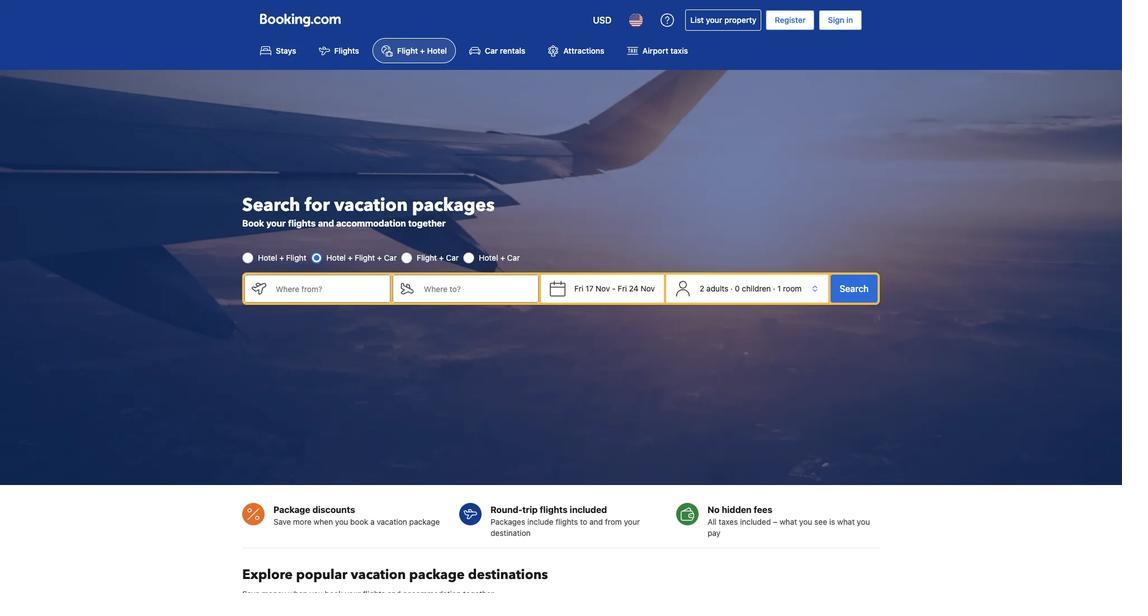 Task type: describe. For each thing, give the bounding box(es) containing it.
property
[[725, 15, 757, 25]]

2 what from the left
[[838, 517, 855, 527]]

+ for hotel + flight
[[279, 253, 284, 263]]

usd button
[[586, 7, 618, 34]]

book
[[242, 218, 264, 228]]

adults
[[707, 284, 729, 293]]

stays
[[276, 46, 296, 56]]

airport taxis
[[643, 46, 688, 56]]

package
[[274, 505, 310, 515]]

no hidden fees all taxes included – what you see is what you pay
[[708, 505, 870, 538]]

package discounts save more when you book a vacation package
[[274, 505, 440, 527]]

explore popular vacation package destinations
[[242, 566, 548, 584]]

see
[[815, 517, 827, 527]]

hotel + flight
[[258, 253, 306, 263]]

destination
[[491, 528, 531, 538]]

and inside search for vacation packages book your flights and accommodation together
[[318, 218, 334, 228]]

+ for hotel + flight + car
[[348, 253, 353, 263]]

taxes
[[719, 517, 738, 527]]

a
[[370, 517, 375, 527]]

2 fri from the left
[[618, 284, 627, 293]]

no
[[708, 505, 720, 515]]

list
[[691, 15, 704, 25]]

and inside round-trip flights included packages include flights to and from your destination
[[590, 517, 603, 527]]

accommodation
[[336, 218, 406, 228]]

included inside no hidden fees all taxes included – what you see is what you pay
[[740, 517, 771, 527]]

for
[[305, 193, 330, 218]]

round-
[[491, 505, 523, 515]]

24
[[629, 284, 639, 293]]

book
[[350, 517, 368, 527]]

1 · from the left
[[731, 284, 733, 293]]

hotel for hotel + car
[[479, 253, 498, 263]]

1 vertical spatial flights
[[540, 505, 568, 515]]

vacation inside package discounts save more when you book a vacation package
[[377, 517, 407, 527]]

sign in link
[[819, 10, 862, 30]]

destinations
[[468, 566, 548, 584]]

hotel for hotel + flight
[[258, 253, 277, 263]]

flight + car
[[417, 253, 459, 263]]

1 what from the left
[[780, 517, 797, 527]]

airport
[[643, 46, 669, 56]]

pay
[[708, 528, 721, 538]]

flight + hotel link
[[373, 38, 456, 63]]

include
[[528, 517, 554, 527]]

rentals
[[500, 46, 526, 56]]

attractions
[[564, 46, 605, 56]]

1
[[778, 284, 781, 293]]

attractions link
[[539, 38, 614, 63]]

2 · from the left
[[773, 284, 776, 293]]

vacation for package
[[351, 566, 406, 584]]

hotel + flight + car
[[327, 253, 397, 263]]

2 nov from the left
[[641, 284, 655, 293]]

3 you from the left
[[857, 517, 870, 527]]

17
[[586, 284, 594, 293]]

vacation for packages
[[334, 193, 408, 218]]

register link
[[766, 10, 815, 30]]

included inside round-trip flights included packages include flights to and from your destination
[[570, 505, 607, 515]]

-
[[612, 284, 616, 293]]

flight + hotel
[[397, 46, 447, 56]]



Task type: vqa. For each thing, say whether or not it's contained in the screenshot.
map inside the Search section
no



Task type: locate. For each thing, give the bounding box(es) containing it.
packages
[[491, 517, 525, 527]]

2 vertical spatial vacation
[[351, 566, 406, 584]]

vacation up accommodation at the left top of page
[[334, 193, 408, 218]]

1 horizontal spatial fri
[[618, 284, 627, 293]]

fri 17 nov - fri 24 nov
[[575, 284, 655, 293]]

1 you from the left
[[335, 517, 348, 527]]

flight
[[397, 46, 418, 56], [286, 253, 306, 263], [355, 253, 375, 263], [417, 253, 437, 263]]

+ for flight + hotel
[[420, 46, 425, 56]]

2 horizontal spatial your
[[706, 15, 723, 25]]

flights
[[288, 218, 316, 228], [540, 505, 568, 515], [556, 517, 578, 527]]

1 vertical spatial vacation
[[377, 517, 407, 527]]

more
[[293, 517, 312, 527]]

your inside search for vacation packages book your flights and accommodation together
[[266, 218, 286, 228]]

and right to
[[590, 517, 603, 527]]

2
[[700, 284, 705, 293]]

0 vertical spatial included
[[570, 505, 607, 515]]

1 horizontal spatial and
[[590, 517, 603, 527]]

· left 0
[[731, 284, 733, 293]]

0 vertical spatial package
[[409, 517, 440, 527]]

nov left -
[[596, 284, 610, 293]]

0 horizontal spatial and
[[318, 218, 334, 228]]

what right is
[[838, 517, 855, 527]]

in
[[847, 15, 853, 25]]

flights link
[[310, 38, 368, 63]]

0 vertical spatial and
[[318, 218, 334, 228]]

0 horizontal spatial your
[[266, 218, 286, 228]]

1 fri from the left
[[575, 284, 584, 293]]

2 vertical spatial flights
[[556, 517, 578, 527]]

your inside round-trip flights included packages include flights to and from your destination
[[624, 517, 640, 527]]

1 package from the top
[[409, 517, 440, 527]]

save
[[274, 517, 291, 527]]

search button
[[831, 275, 878, 303]]

0 horizontal spatial fri
[[575, 284, 584, 293]]

search for search
[[840, 284, 869, 294]]

car rentals link
[[460, 38, 535, 63]]

1 vertical spatial your
[[266, 218, 286, 228]]

0 horizontal spatial included
[[570, 505, 607, 515]]

flights up include
[[540, 505, 568, 515]]

2 vertical spatial your
[[624, 517, 640, 527]]

2 adults · 0 children · 1 room
[[700, 284, 802, 293]]

1 horizontal spatial included
[[740, 517, 771, 527]]

fri left 17
[[575, 284, 584, 293]]

search
[[242, 193, 300, 218], [840, 284, 869, 294]]

explore
[[242, 566, 293, 584]]

Where to? field
[[415, 275, 539, 303]]

flights left to
[[556, 517, 578, 527]]

when
[[314, 517, 333, 527]]

+
[[420, 46, 425, 56], [279, 253, 284, 263], [348, 253, 353, 263], [377, 253, 382, 263], [439, 253, 444, 263], [500, 253, 505, 263]]

0 vertical spatial vacation
[[334, 193, 408, 218]]

car
[[485, 46, 498, 56], [384, 253, 397, 263], [446, 253, 459, 263], [507, 253, 520, 263]]

1 horizontal spatial search
[[840, 284, 869, 294]]

fees
[[754, 505, 773, 515]]

nov right 24
[[641, 284, 655, 293]]

flights inside search for vacation packages book your flights and accommodation together
[[288, 218, 316, 228]]

you left 'see'
[[799, 517, 813, 527]]

Where from? field
[[267, 275, 391, 303]]

sign in
[[828, 15, 853, 25]]

search for search for vacation packages book your flights and accommodation together
[[242, 193, 300, 218]]

0 vertical spatial your
[[706, 15, 723, 25]]

1 horizontal spatial ·
[[773, 284, 776, 293]]

search inside search for vacation packages book your flights and accommodation together
[[242, 193, 300, 218]]

list your property link
[[686, 10, 762, 31]]

1 vertical spatial included
[[740, 517, 771, 527]]

booking.com online hotel reservations image
[[260, 13, 341, 27]]

to
[[580, 517, 588, 527]]

what right the "–"
[[780, 517, 797, 527]]

you right is
[[857, 517, 870, 527]]

all
[[708, 517, 717, 527]]

1 nov from the left
[[596, 284, 610, 293]]

included
[[570, 505, 607, 515], [740, 517, 771, 527]]

flights down for
[[288, 218, 316, 228]]

airport taxis link
[[618, 38, 697, 63]]

and
[[318, 218, 334, 228], [590, 517, 603, 527]]

taxis
[[671, 46, 688, 56]]

your right "from"
[[624, 517, 640, 527]]

nov
[[596, 284, 610, 293], [641, 284, 655, 293]]

vacation right a
[[377, 517, 407, 527]]

1 horizontal spatial what
[[838, 517, 855, 527]]

0 vertical spatial search
[[242, 193, 300, 218]]

flights for trip
[[556, 517, 578, 527]]

2 horizontal spatial you
[[857, 517, 870, 527]]

1 vertical spatial package
[[409, 566, 465, 584]]

· left 1
[[773, 284, 776, 293]]

package
[[409, 517, 440, 527], [409, 566, 465, 584]]

trip
[[523, 505, 538, 515]]

together
[[408, 218, 446, 228]]

search inside button
[[840, 284, 869, 294]]

1 horizontal spatial you
[[799, 517, 813, 527]]

vacation inside search for vacation packages book your flights and accommodation together
[[334, 193, 408, 218]]

stays link
[[251, 38, 305, 63]]

hidden
[[722, 505, 752, 515]]

+ for flight + car
[[439, 253, 444, 263]]

room
[[783, 284, 802, 293]]

package inside package discounts save more when you book a vacation package
[[409, 517, 440, 527]]

your
[[706, 15, 723, 25], [266, 218, 286, 228], [624, 517, 640, 527]]

1 vertical spatial search
[[840, 284, 869, 294]]

packages
[[412, 193, 495, 218]]

vacation
[[334, 193, 408, 218], [377, 517, 407, 527], [351, 566, 406, 584]]

0 horizontal spatial nov
[[596, 284, 610, 293]]

popular
[[296, 566, 347, 584]]

0 vertical spatial flights
[[288, 218, 316, 228]]

you
[[335, 517, 348, 527], [799, 517, 813, 527], [857, 517, 870, 527]]

flights for for
[[288, 218, 316, 228]]

is
[[830, 517, 835, 527]]

1 horizontal spatial your
[[624, 517, 640, 527]]

0
[[735, 284, 740, 293]]

your right list on the top right of the page
[[706, 15, 723, 25]]

0 horizontal spatial what
[[780, 517, 797, 527]]

list your property
[[691, 15, 757, 25]]

discounts
[[313, 505, 355, 515]]

round-trip flights included packages include flights to and from your destination
[[491, 505, 640, 538]]

0 horizontal spatial you
[[335, 517, 348, 527]]

you inside package discounts save more when you book a vacation package
[[335, 517, 348, 527]]

2 you from the left
[[799, 517, 813, 527]]

what
[[780, 517, 797, 527], [838, 517, 855, 527]]

0 horizontal spatial search
[[242, 193, 300, 218]]

included up to
[[570, 505, 607, 515]]

usd
[[593, 15, 612, 25]]

1 vertical spatial and
[[590, 517, 603, 527]]

+ for hotel + car
[[500, 253, 505, 263]]

included down fees on the bottom right of the page
[[740, 517, 771, 527]]

fri
[[575, 284, 584, 293], [618, 284, 627, 293]]

you down discounts
[[335, 517, 348, 527]]

–
[[773, 517, 778, 527]]

hotel for hotel + flight + car
[[327, 253, 346, 263]]

0 horizontal spatial ·
[[731, 284, 733, 293]]

flights
[[334, 46, 359, 56]]

from
[[605, 517, 622, 527]]

register
[[775, 15, 806, 25]]

car rentals
[[485, 46, 526, 56]]

·
[[731, 284, 733, 293], [773, 284, 776, 293]]

+ inside flight + hotel link
[[420, 46, 425, 56]]

fri right -
[[618, 284, 627, 293]]

your right book
[[266, 218, 286, 228]]

2 package from the top
[[409, 566, 465, 584]]

hotel
[[427, 46, 447, 56], [258, 253, 277, 263], [327, 253, 346, 263], [479, 253, 498, 263]]

search for vacation packages book your flights and accommodation together
[[242, 193, 495, 228]]

and down for
[[318, 218, 334, 228]]

children
[[742, 284, 771, 293]]

hotel + car
[[479, 253, 520, 263]]

vacation down a
[[351, 566, 406, 584]]

sign
[[828, 15, 845, 25]]

1 horizontal spatial nov
[[641, 284, 655, 293]]



